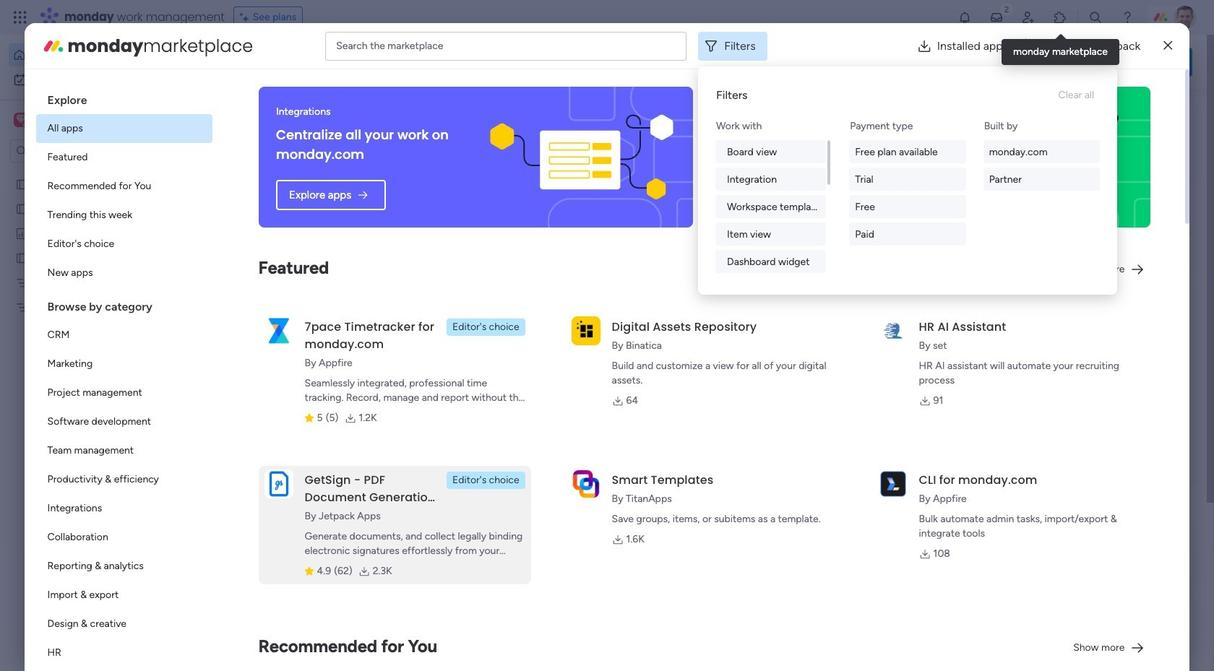 Task type: vqa. For each thing, say whether or not it's contained in the screenshot.
CONFERENCE
no



Task type: describe. For each thing, give the bounding box(es) containing it.
update feed image
[[990, 10, 1004, 25]]

2 heading from the top
[[36, 288, 212, 321]]

2 element
[[369, 544, 387, 562]]

2 banner logo image from the left
[[946, 87, 1134, 228]]

1 workspace image from the left
[[14, 112, 28, 128]]

public dashboard image
[[15, 226, 29, 240]]

monday marketplace image
[[42, 34, 65, 57]]

component image
[[714, 287, 727, 300]]

getting started element
[[976, 527, 1193, 585]]

2 image
[[1001, 1, 1014, 17]]

see plans image
[[240, 9, 253, 25]]

2 workspace image from the left
[[16, 112, 26, 128]]

circle o image
[[998, 173, 1007, 184]]

monday marketplace image
[[1053, 10, 1068, 25]]

v2 bolt switch image
[[1101, 54, 1109, 70]]

invite members image
[[1022, 10, 1036, 25]]



Task type: locate. For each thing, give the bounding box(es) containing it.
1 heading from the top
[[36, 81, 212, 114]]

help center element
[[976, 596, 1193, 654]]

quick search results list box
[[223, 135, 941, 504]]

dapulse x slim image
[[1164, 37, 1173, 55], [1171, 105, 1189, 122]]

terry turtle image
[[257, 647, 286, 672]]

check circle image
[[998, 136, 1007, 147]]

public board image
[[15, 177, 29, 191], [15, 251, 29, 265], [241, 264, 257, 280]]

help image
[[1121, 10, 1135, 25]]

1 horizontal spatial banner logo image
[[946, 87, 1134, 228]]

Search in workspace field
[[30, 143, 121, 159]]

notifications image
[[958, 10, 972, 25]]

v2 user feedback image
[[988, 54, 999, 70]]

1 vertical spatial heading
[[36, 288, 212, 321]]

app logo image
[[264, 317, 293, 345], [572, 317, 601, 345], [879, 317, 908, 345], [264, 470, 293, 499], [572, 470, 601, 499], [879, 470, 908, 499]]

check circle image
[[998, 154, 1007, 165]]

0 vertical spatial heading
[[36, 81, 212, 114]]

option
[[9, 43, 176, 67], [9, 68, 176, 91], [36, 114, 212, 143], [36, 143, 212, 172], [0, 171, 184, 174], [36, 172, 212, 201], [36, 201, 212, 230], [36, 230, 212, 259], [36, 259, 212, 288], [36, 321, 212, 350], [36, 350, 212, 379], [36, 379, 212, 408], [36, 408, 212, 437], [36, 437, 212, 466], [36, 466, 212, 495], [36, 495, 212, 523], [36, 523, 212, 552], [36, 552, 212, 581], [36, 581, 212, 610], [36, 610, 212, 639], [36, 639, 212, 668]]

banner logo image
[[488, 87, 676, 228], [946, 87, 1134, 228]]

search everything image
[[1089, 10, 1103, 25]]

1 vertical spatial dapulse x slim image
[[1171, 105, 1189, 122]]

0 horizontal spatial banner logo image
[[488, 87, 676, 228]]

heading
[[36, 81, 212, 114], [36, 288, 212, 321]]

list box
[[36, 81, 212, 672], [0, 169, 184, 514]]

0 vertical spatial dapulse x slim image
[[1164, 37, 1173, 55]]

workspace selection element
[[14, 111, 121, 130]]

public dashboard image
[[714, 264, 730, 280]]

1 banner logo image from the left
[[488, 87, 676, 228]]

templates image image
[[989, 291, 1180, 391]]

public board image
[[15, 202, 29, 215]]

terry turtle image
[[1174, 6, 1197, 29]]

workspace image
[[14, 112, 28, 128], [16, 112, 26, 128]]

select product image
[[13, 10, 27, 25]]



